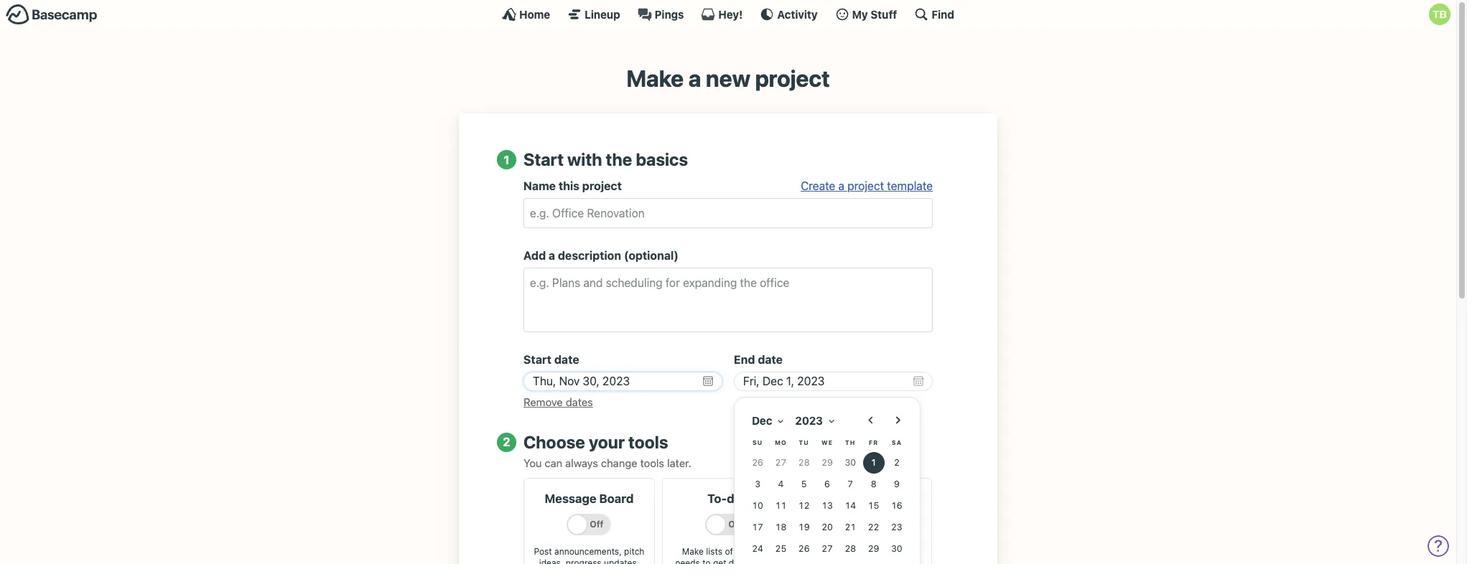 Task type: locate. For each thing, give the bounding box(es) containing it.
30
[[845, 457, 856, 468], [892, 544, 903, 554]]

30 down th
[[845, 457, 856, 468]]

switch accounts image
[[6, 4, 98, 26]]

dec
[[752, 415, 773, 428]]

that
[[758, 547, 774, 558]]

5
[[802, 479, 807, 490]]

4 button
[[770, 474, 792, 496]]

7
[[848, 479, 854, 490]]

29 button down we
[[817, 452, 838, 474]]

of
[[725, 547, 733, 558]]

30 button down '23'
[[886, 539, 908, 560]]

0 horizontal spatial date
[[554, 354, 579, 367]]

1 horizontal spatial 28 button
[[840, 539, 862, 560]]

14 button
[[840, 496, 862, 517]]

0 horizontal spatial 30 button
[[840, 452, 862, 474]]

1 horizontal spatial 26 button
[[794, 539, 815, 560]]

1 horizontal spatial choose date… field
[[734, 372, 933, 391]]

activity link
[[760, 7, 818, 22]]

start up name
[[524, 150, 564, 170]]

the
[[606, 150, 632, 170]]

0 horizontal spatial project
[[582, 180, 622, 193]]

29 down 22 'button'
[[868, 544, 880, 554]]

1 horizontal spatial 29
[[868, 544, 880, 554]]

0 horizontal spatial a
[[549, 249, 555, 262]]

&
[[864, 492, 872, 507]]

remove dates link
[[524, 396, 593, 409]]

0 horizontal spatial 28 button
[[794, 452, 815, 474]]

0 horizontal spatial 29
[[822, 457, 833, 468]]

30 down 23 button
[[892, 544, 903, 554]]

we
[[822, 439, 833, 446]]

16 button
[[886, 496, 908, 517]]

project for name this project
[[582, 180, 622, 193]]

0 vertical spatial 2
[[503, 436, 511, 450]]

activity
[[778, 8, 818, 20]]

0 horizontal spatial choose date… field
[[524, 372, 723, 391]]

choose date… field up the dates
[[524, 372, 723, 391]]

with
[[568, 150, 602, 170]]

28 down 21 button
[[845, 544, 856, 554]]

1 horizontal spatial 27
[[822, 544, 833, 554]]

1 horizontal spatial a
[[689, 65, 701, 92]]

0 vertical spatial 28
[[799, 457, 810, 468]]

0 horizontal spatial 27
[[776, 457, 787, 468]]

30 button down th
[[840, 452, 862, 474]]

lineup link
[[568, 7, 620, 22]]

1 vertical spatial start
[[524, 354, 552, 367]]

make for make lists of work that needs to get done, assig
[[682, 547, 704, 558]]

docs & files
[[832, 492, 902, 507]]

2 down sa
[[894, 457, 900, 468]]

Choose date… field
[[524, 372, 723, 391], [734, 372, 933, 391]]

2 left choose
[[503, 436, 511, 450]]

1 date from the left
[[554, 354, 579, 367]]

1 horizontal spatial 30 button
[[886, 539, 908, 560]]

basics
[[636, 150, 688, 170]]

26 button down su
[[747, 452, 769, 474]]

1 vertical spatial 27
[[822, 544, 833, 554]]

make lists of work that needs to get done, assig
[[676, 547, 781, 565]]

27 up the and
[[822, 544, 833, 554]]

1 horizontal spatial 28
[[845, 544, 856, 554]]

1 horizontal spatial date
[[758, 354, 783, 367]]

my stuff
[[852, 8, 898, 20]]

1 button
[[863, 452, 885, 474]]

0 horizontal spatial 30
[[845, 457, 856, 468]]

0 horizontal spatial 1
[[504, 153, 510, 167]]

1 vertical spatial 26
[[799, 544, 810, 554]]

0 vertical spatial 30
[[845, 457, 856, 468]]

5 button
[[794, 474, 815, 496]]

1 vertical spatial a
[[839, 180, 845, 193]]

1
[[504, 153, 510, 167], [871, 457, 877, 468]]

make down pings dropdown button
[[627, 65, 684, 92]]

30 button
[[840, 452, 862, 474], [886, 539, 908, 560]]

project left template
[[848, 180, 884, 193]]

1 choose date… field from the left
[[524, 372, 723, 391]]

docs,
[[841, 547, 863, 558]]

su
[[753, 439, 763, 446]]

(optional)
[[624, 249, 679, 262]]

project down start with the basics
[[582, 180, 622, 193]]

Add a description (optional) text field
[[524, 268, 933, 333]]

29 down we
[[822, 457, 833, 468]]

6
[[825, 479, 830, 490]]

date right end
[[758, 354, 783, 367]]

1 vertical spatial make
[[682, 547, 704, 558]]

2 inside the 2 button
[[894, 457, 900, 468]]

date
[[554, 354, 579, 367], [758, 354, 783, 367]]

27 down mo
[[776, 457, 787, 468]]

date for end date
[[758, 354, 783, 367]]

start up remove
[[524, 354, 552, 367]]

0 horizontal spatial 26
[[752, 457, 764, 468]]

21 button
[[840, 517, 862, 539]]

12 button
[[794, 496, 815, 517]]

27 button
[[770, 452, 792, 474], [817, 539, 838, 560]]

remove dates
[[524, 396, 593, 409]]

docs
[[832, 492, 861, 507]]

27 button down mo
[[770, 452, 792, 474]]

start with the basics
[[524, 150, 688, 170]]

0 vertical spatial start
[[524, 150, 564, 170]]

2 horizontal spatial a
[[839, 180, 845, 193]]

20
[[822, 522, 833, 533]]

28 button down '21'
[[840, 539, 862, 560]]

lists
[[706, 547, 723, 558]]

26 for rightmost 26 button
[[799, 544, 810, 554]]

1 start from the top
[[524, 150, 564, 170]]

1 vertical spatial 29
[[868, 544, 880, 554]]

start for start date
[[524, 354, 552, 367]]

main element
[[0, 0, 1457, 28]]

0 vertical spatial 26 button
[[747, 452, 769, 474]]

28 for the topmost 28 button
[[799, 457, 810, 468]]

dates
[[566, 396, 593, 409]]

1 horizontal spatial 26
[[799, 544, 810, 554]]

1 horizontal spatial 1
[[871, 457, 877, 468]]

0 vertical spatial 27
[[776, 457, 787, 468]]

1 vertical spatial 29 button
[[863, 539, 885, 560]]

26 down su
[[752, 457, 764, 468]]

28 down tu
[[799, 457, 810, 468]]

make inside make lists of work that needs to get done, assig
[[682, 547, 704, 558]]

27 for the bottommost 27 button
[[822, 544, 833, 554]]

28
[[799, 457, 810, 468], [845, 544, 856, 554]]

26 down 19 button
[[799, 544, 810, 554]]

start
[[524, 150, 564, 170], [524, 354, 552, 367]]

28 for 28 button to the bottom
[[845, 544, 856, 554]]

1 vertical spatial 30
[[892, 544, 903, 554]]

0 horizontal spatial 26 button
[[747, 452, 769, 474]]

0 vertical spatial make
[[627, 65, 684, 92]]

0 horizontal spatial 27 button
[[770, 452, 792, 474]]

choose date… field up 2023
[[734, 372, 933, 391]]

0 vertical spatial a
[[689, 65, 701, 92]]

1 vertical spatial tools
[[640, 457, 665, 470]]

this
[[559, 180, 580, 193]]

2 vertical spatial a
[[549, 249, 555, 262]]

a right add
[[549, 249, 555, 262]]

1 horizontal spatial 29 button
[[863, 539, 885, 560]]

2 start from the top
[[524, 354, 552, 367]]

1 horizontal spatial 30
[[892, 544, 903, 554]]

9
[[894, 479, 900, 490]]

0 horizontal spatial 2
[[503, 436, 511, 450]]

ideas,
[[539, 558, 564, 565]]

1 horizontal spatial 27 button
[[817, 539, 838, 560]]

2 choose date… field from the left
[[734, 372, 933, 391]]

10 button
[[747, 496, 769, 517]]

17
[[752, 522, 764, 533]]

needs
[[676, 558, 700, 565]]

make up needs
[[682, 547, 704, 558]]

home link
[[502, 7, 550, 22]]

27 button down 20
[[817, 539, 838, 560]]

2 horizontal spatial project
[[848, 180, 884, 193]]

1 horizontal spatial 2
[[894, 457, 900, 468]]

0 vertical spatial 29
[[822, 457, 833, 468]]

29 for 29 button to the bottom
[[868, 544, 880, 554]]

0 vertical spatial 30 button
[[840, 452, 862, 474]]

date up the remove dates
[[554, 354, 579, 367]]

lineup
[[585, 8, 620, 20]]

2 date from the left
[[758, 354, 783, 367]]

0 vertical spatial 26
[[752, 457, 764, 468]]

tools up change
[[629, 432, 669, 453]]

2 button
[[886, 452, 908, 474]]

a right the create
[[839, 180, 845, 193]]

0 vertical spatial 29 button
[[817, 452, 838, 474]]

1 vertical spatial 28 button
[[840, 539, 862, 560]]

choose your tools
[[524, 432, 669, 453]]

name this project
[[524, 180, 622, 193]]

get
[[713, 558, 727, 565]]

share docs, files, images, and spreadsheets
[[815, 547, 919, 565]]

0 vertical spatial 27 button
[[770, 452, 792, 474]]

tools left later.
[[640, 457, 665, 470]]

29 button
[[817, 452, 838, 474], [863, 539, 885, 560]]

project down activity link
[[755, 65, 830, 92]]

10
[[752, 500, 764, 511]]

start for start with the basics
[[524, 150, 564, 170]]

29 button down '22'
[[863, 539, 885, 560]]

0 horizontal spatial 28
[[799, 457, 810, 468]]

1 vertical spatial 27 button
[[817, 539, 838, 560]]

add
[[524, 249, 546, 262]]

a for create
[[839, 180, 845, 193]]

1 vertical spatial 2
[[894, 457, 900, 468]]

1 vertical spatial 1
[[871, 457, 877, 468]]

26 button down 19
[[794, 539, 815, 560]]

28 button down tu
[[794, 452, 815, 474]]

message
[[545, 492, 597, 507]]

15
[[868, 500, 880, 511]]

make for make a new project
[[627, 65, 684, 92]]

1 vertical spatial 28
[[845, 544, 856, 554]]

13
[[822, 500, 833, 511]]

a left new
[[689, 65, 701, 92]]

1 vertical spatial 26 button
[[794, 539, 815, 560]]

21
[[845, 522, 856, 533]]

23
[[892, 522, 903, 533]]



Task type: vqa. For each thing, say whether or not it's contained in the screenshot.


Task type: describe. For each thing, give the bounding box(es) containing it.
1 vertical spatial 30 button
[[886, 539, 908, 560]]

0 vertical spatial 28 button
[[794, 452, 815, 474]]

hey!
[[719, 8, 743, 20]]

later.
[[667, 457, 692, 470]]

new
[[706, 65, 751, 92]]

create a project template
[[801, 180, 933, 193]]

22 button
[[863, 517, 885, 539]]

home
[[519, 8, 550, 20]]

15 button
[[863, 496, 885, 517]]

images,
[[887, 547, 919, 558]]

sa
[[892, 439, 902, 446]]

0 horizontal spatial 29 button
[[817, 452, 838, 474]]

2023
[[796, 415, 823, 428]]

23 button
[[886, 517, 908, 539]]

a for add
[[549, 249, 555, 262]]

1 inside button
[[871, 457, 877, 468]]

make a new project
[[627, 65, 830, 92]]

remove
[[524, 396, 563, 409]]

create a project template link
[[801, 180, 933, 193]]

you
[[524, 457, 542, 470]]

18
[[776, 522, 787, 533]]

14
[[845, 500, 856, 511]]

can
[[545, 457, 563, 470]]

your
[[589, 432, 625, 453]]

pings
[[655, 8, 684, 20]]

6 button
[[817, 474, 838, 496]]

0 vertical spatial 1
[[504, 153, 510, 167]]

done,
[[729, 558, 752, 565]]

choose
[[524, 432, 585, 453]]

progress
[[566, 558, 602, 565]]

4
[[778, 479, 784, 490]]

17 button
[[747, 517, 769, 539]]

to-
[[708, 492, 727, 507]]

13 button
[[817, 496, 838, 517]]

date for start date
[[554, 354, 579, 367]]

16
[[892, 500, 903, 511]]

0 vertical spatial tools
[[629, 432, 669, 453]]

th
[[846, 439, 856, 446]]

22
[[868, 522, 880, 533]]

19 button
[[794, 517, 815, 539]]

25
[[776, 544, 787, 554]]

name
[[524, 180, 556, 193]]

message board
[[545, 492, 634, 507]]

description
[[558, 249, 621, 262]]

fr
[[869, 439, 879, 446]]

change
[[601, 457, 638, 470]]

1 horizontal spatial project
[[755, 65, 830, 92]]

work
[[736, 547, 755, 558]]

19
[[799, 522, 810, 533]]

11 button
[[770, 496, 792, 517]]

8
[[871, 479, 877, 490]]

board
[[600, 492, 634, 507]]

files
[[875, 492, 902, 507]]

7 button
[[840, 474, 862, 496]]

20 button
[[817, 517, 838, 539]]

tu
[[799, 439, 810, 446]]

Name this project text field
[[524, 198, 933, 229]]

9 button
[[886, 474, 908, 496]]

27 for 27 button to the left
[[776, 457, 787, 468]]

end date
[[734, 354, 783, 367]]

find
[[932, 8, 955, 20]]

26 for 26 button to the left
[[752, 457, 764, 468]]

add a description (optional)
[[524, 249, 679, 262]]

and
[[829, 558, 844, 565]]

find button
[[915, 7, 955, 22]]

pings button
[[638, 7, 684, 22]]

24
[[752, 544, 764, 554]]

create
[[801, 180, 836, 193]]

project for create a project template
[[848, 180, 884, 193]]

12
[[799, 500, 810, 511]]

always
[[566, 457, 598, 470]]

18 button
[[770, 517, 792, 539]]

3 button
[[747, 474, 769, 496]]

template
[[887, 180, 933, 193]]

to-dos
[[708, 492, 748, 507]]

to
[[703, 558, 711, 565]]

announcements,
[[555, 547, 622, 558]]

post
[[534, 547, 552, 558]]

29 for the left 29 button
[[822, 457, 833, 468]]

you can always change tools later.
[[524, 457, 692, 470]]

a for make
[[689, 65, 701, 92]]

24 button
[[747, 539, 769, 560]]

25 button
[[770, 539, 792, 560]]

my stuff button
[[835, 7, 898, 22]]

tim burton image
[[1430, 4, 1451, 25]]

stuff
[[871, 8, 898, 20]]

pitch
[[624, 547, 645, 558]]

8 button
[[863, 474, 885, 496]]

my
[[852, 8, 868, 20]]



